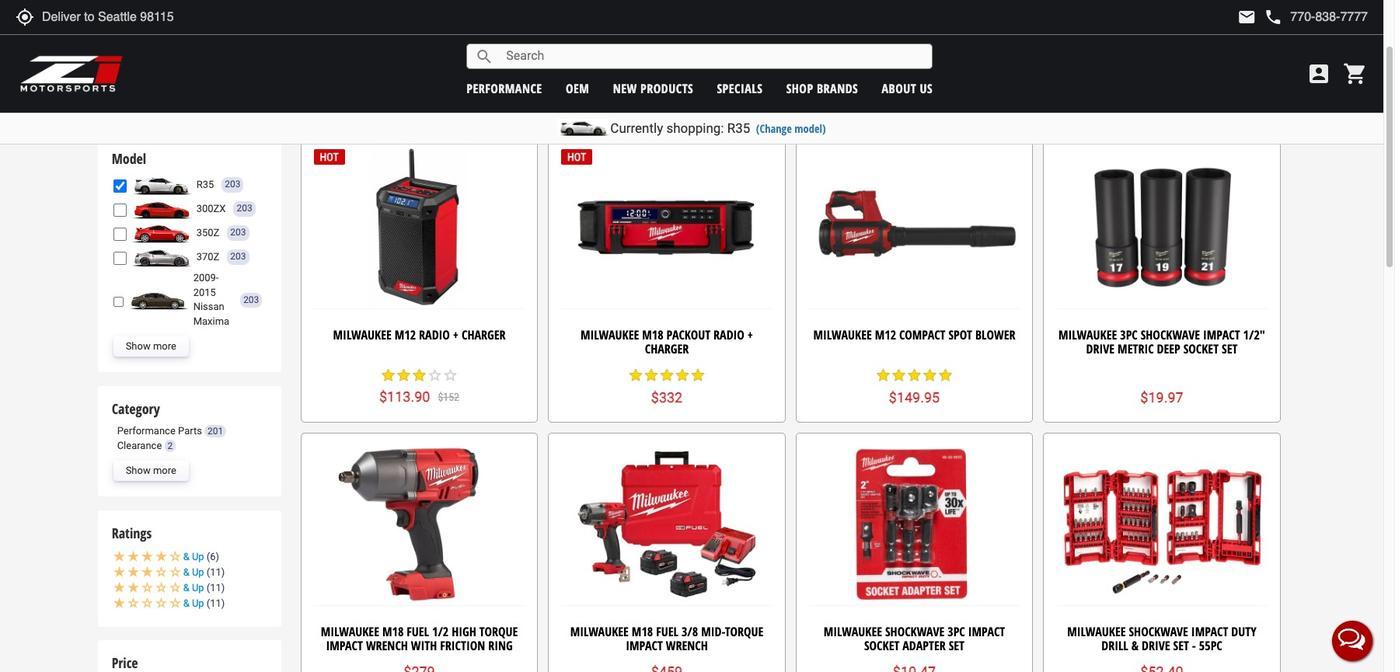 Task type: vqa. For each thing, say whether or not it's contained in the screenshot.
the material
no



Task type: describe. For each thing, give the bounding box(es) containing it.
m12 for compact
[[875, 327, 897, 344]]

account_box
[[1307, 61, 1332, 86]]

2 horizontal spatial r35
[[727, 121, 750, 136]]

m18 for 1/2
[[382, 624, 404, 641]]

milwaukee shockwave impact duty drill & drive set - 55pc
[[1068, 624, 1257, 654]]

show for category
[[126, 465, 151, 477]]

products
[[226, 52, 321, 90]]

about us link
[[882, 80, 933, 97]]

m12 for radio
[[395, 327, 416, 344]]

more for model
[[153, 340, 176, 352]]

milwaukee for milwaukee products
[[98, 52, 220, 90]]

milwaukee for milwaukee m18 fuel 3/8 mid-torque impact wrench
[[570, 624, 629, 641]]

370z
[[196, 251, 220, 263]]

new products
[[613, 80, 694, 97]]

drive inside the milwaukee 3pc shockwave impact 1/2" drive metric deep socket set
[[1087, 341, 1115, 358]]

search
[[475, 47, 494, 66]]

1 & up 11 from the top
[[183, 567, 221, 578]]

set inside milwaukee shockwave 3pc impact socket adapter set
[[949, 637, 965, 654]]

3pc inside the milwaukee 3pc shockwave impact 1/2" drive metric deep socket set
[[1121, 327, 1138, 344]]

10 star from the left
[[891, 368, 907, 383]]

milwaukee m18 packout radio + charger
[[581, 327, 753, 358]]

milwaukee for milwaukee m18 fuel 1/2 high torque impact wrench with friction ring
[[321, 624, 379, 641]]

model: r35 close
[[279, 108, 345, 122]]

category
[[112, 399, 160, 418]]

nissan
[[193, 301, 224, 313]]

milwaukee m12 compact spot blower
[[814, 327, 1016, 344]]

blower
[[976, 327, 1016, 344]]

metric
[[1118, 341, 1154, 358]]

specials
[[717, 80, 763, 97]]

Search search field
[[494, 44, 932, 68]]

specials link
[[717, 80, 763, 97]]

$152
[[438, 391, 460, 404]]

wrench for 1/2
[[366, 637, 408, 654]]

nissan r35 gtr gt-r awd twin turbo 2009 2010 2011 2012 2013 2014 2015 2016 2017 2018 2019 2020 vr38dett z1 motorsports image
[[130, 175, 193, 195]]

duty
[[1232, 624, 1257, 641]]

wrench for 3/8
[[666, 637, 708, 654]]

shopping_cart link
[[1340, 61, 1368, 86]]

$149.95
[[889, 389, 940, 406]]

milwaukee for milwaukee 3pc shockwave impact 1/2" drive metric deep socket set
[[1059, 327, 1117, 344]]

2 star_border from the left
[[443, 368, 458, 383]]

milwaukee 3pc shockwave impact 1/2" drive metric deep socket set
[[1059, 327, 1266, 358]]

& inside milwaukee shockwave impact duty drill & drive set - 55pc
[[1132, 637, 1139, 654]]

4 up from the top
[[192, 598, 204, 609]]

torque for milwaukee m18 fuel 3/8 mid-torque impact wrench
[[725, 624, 764, 641]]

socket inside the milwaukee 3pc shockwave impact 1/2" drive metric deep socket set
[[1184, 341, 1219, 358]]

star star star star star $332
[[628, 368, 706, 406]]

1 star from the left
[[381, 368, 396, 383]]

shockwave for milwaukee shockwave 3pc impact socket adapter set
[[886, 624, 945, 641]]

oem
[[566, 80, 590, 97]]

milwaukee m18 fuel 3/8 mid-torque impact wrench
[[570, 624, 764, 654]]

$332
[[651, 389, 683, 406]]

350z
[[196, 227, 220, 238]]

adapter
[[903, 637, 946, 654]]

shockwave for milwaukee shockwave impact duty drill & drive set - 55pc
[[1129, 624, 1189, 641]]

shop
[[787, 80, 814, 97]]

set inside milwaukee shockwave impact duty drill & drive set - 55pc
[[1174, 637, 1189, 654]]

milwaukee for milwaukee link on the top of the page
[[98, 18, 145, 33]]

performance
[[467, 80, 542, 97]]

m18 for radio
[[642, 327, 664, 344]]

compact
[[900, 327, 946, 344]]

milwaukee shockwave 3pc impact socket adapter set
[[824, 624, 1006, 654]]

m18 for 3/8
[[632, 624, 653, 641]]

milwaukee for milwaukee m18 packout radio + charger
[[581, 327, 639, 344]]

shop brands link
[[787, 80, 859, 97]]

12 star from the left
[[922, 368, 938, 383]]

+ inside milwaukee m18 packout radio + charger
[[748, 327, 753, 344]]

about us
[[882, 80, 933, 97]]

spot
[[949, 327, 973, 344]]

drive inside milwaukee shockwave impact duty drill & drive set - 55pc
[[1142, 637, 1171, 654]]

impact inside milwaukee m18 fuel 3/8 mid-torque impact wrench
[[626, 637, 663, 654]]

milwaukee for milwaukee shockwave impact duty drill & drive set - 55pc
[[1068, 624, 1126, 641]]

impact inside milwaukee shockwave 3pc impact socket adapter set
[[969, 624, 1006, 641]]

performance
[[117, 426, 176, 437]]

8 star from the left
[[690, 368, 706, 383]]

more for category
[[153, 465, 176, 477]]

55pc
[[1200, 637, 1223, 654]]

1/2"
[[1244, 327, 1266, 344]]

friction
[[440, 637, 485, 654]]

milwaukee for milwaukee shockwave 3pc impact socket adapter set
[[824, 624, 882, 641]]

packout
[[667, 327, 711, 344]]

account_box link
[[1303, 61, 1336, 86]]

3/8
[[682, 624, 698, 641]]

1 + from the left
[[453, 327, 459, 344]]

socket inside milwaukee shockwave 3pc impact socket adapter set
[[865, 637, 900, 654]]

& up 6
[[183, 551, 216, 563]]

2
[[168, 441, 173, 452]]

phone link
[[1264, 8, 1368, 26]]

torque for milwaukee m18 fuel 1/2 high torque impact wrench with friction ring
[[480, 624, 518, 641]]

nissan maxima a35 2009 2010 2011 2012 2013 2014 2015 vq35de 3.5l le s sv sr sport z1 motorsports image
[[127, 290, 189, 310]]

1/2
[[432, 624, 449, 641]]

deep
[[1157, 341, 1181, 358]]

milwaukee for milwaukee m12 compact spot blower
[[814, 327, 872, 344]]

phone
[[1264, 8, 1283, 26]]

clear refinements
[[110, 108, 208, 123]]

impact inside the milwaukee 3pc shockwave impact 1/2" drive metric deep socket set
[[1204, 327, 1241, 344]]

-
[[1193, 637, 1196, 654]]

mail link
[[1238, 8, 1257, 26]]

shopping:
[[667, 121, 724, 136]]

2009- 2015 nissan maxima
[[193, 272, 229, 327]]

3 11 from the top
[[210, 598, 221, 609]]

currently
[[611, 121, 663, 136]]

maxima
[[193, 315, 229, 327]]

13 star from the left
[[938, 368, 954, 383]]

clear refinements button
[[98, 105, 220, 126]]

parts
[[178, 426, 202, 437]]

0 horizontal spatial r35
[[196, 179, 214, 190]]

show more button for category
[[113, 461, 189, 482]]

new
[[613, 80, 637, 97]]

model)
[[795, 121, 826, 136]]

fuel for 1/2
[[407, 624, 429, 641]]

clear
[[110, 108, 139, 123]]

201
[[208, 426, 223, 437]]

show more for category
[[126, 465, 176, 477]]

show for model
[[126, 340, 151, 352]]



Task type: locate. For each thing, give the bounding box(es) containing it.
mail phone
[[1238, 8, 1283, 26]]

None checkbox
[[113, 180, 126, 193], [113, 252, 126, 265], [113, 295, 123, 308], [113, 180, 126, 193], [113, 252, 126, 265], [113, 295, 123, 308]]

show more button down clearance
[[113, 461, 189, 482]]

0 vertical spatial drive
[[1087, 341, 1115, 358]]

1 horizontal spatial drive
[[1142, 637, 1171, 654]]

1 vertical spatial show more
[[126, 465, 176, 477]]

show more button down nissan maxima a35 2009 2010 2011 2012 2013 2014 2015 vq35de 3.5l le s sv sr sport z1 motorsports image
[[113, 337, 189, 357]]

1 show more button from the top
[[113, 337, 189, 357]]

$19.97
[[1141, 389, 1184, 406]]

us
[[920, 80, 933, 97]]

milwaukee link
[[98, 18, 145, 33]]

radio up star star star star_border star_border $113.90 $152
[[419, 327, 450, 344]]

star star star star_border star_border $113.90 $152
[[379, 368, 460, 405]]

3pc inside milwaukee shockwave 3pc impact socket adapter set
[[948, 624, 965, 641]]

2 vertical spatial 11
[[210, 598, 221, 609]]

1 vertical spatial show more button
[[113, 461, 189, 482]]

fuel
[[407, 624, 429, 641], [656, 624, 679, 641]]

3 & up 11 from the top
[[183, 598, 221, 609]]

1 up from the top
[[192, 551, 204, 563]]

2 torque from the left
[[725, 624, 764, 641]]

$113.90
[[379, 389, 430, 405]]

203 for 350z
[[230, 227, 246, 238]]

(change model) link
[[756, 121, 826, 136]]

model
[[112, 149, 146, 168]]

model:
[[279, 109, 308, 122]]

203 for 370z
[[230, 251, 246, 262]]

1 show more from the top
[[126, 340, 176, 352]]

203 right 2009- 2015 nissan maxima
[[243, 294, 259, 305]]

high
[[452, 624, 476, 641]]

m18 left packout
[[642, 327, 664, 344]]

category performance parts 201 clearance 2
[[112, 399, 223, 452]]

&
[[183, 551, 190, 563], [183, 567, 190, 578], [183, 582, 190, 594], [183, 598, 190, 609], [1132, 637, 1139, 654]]

r35 left close
[[311, 109, 328, 122]]

+ up $152
[[453, 327, 459, 344]]

shockwave inside the milwaukee 3pc shockwave impact 1/2" drive metric deep socket set
[[1141, 327, 1201, 344]]

set left -
[[1174, 637, 1189, 654]]

(change
[[756, 121, 792, 136]]

mail
[[1238, 8, 1257, 26]]

1 star_border from the left
[[427, 368, 443, 383]]

1 horizontal spatial radio
[[714, 327, 745, 344]]

203 for r35
[[225, 179, 241, 190]]

show down nissan maxima a35 2009 2010 2011 2012 2013 2014 2015 vq35de 3.5l le s sv sr sport z1 motorsports image
[[126, 340, 151, 352]]

1 horizontal spatial m12
[[875, 327, 897, 344]]

1 vertical spatial & up 11
[[183, 582, 221, 594]]

radio
[[419, 327, 450, 344], [714, 327, 745, 344]]

11 star from the left
[[907, 368, 922, 383]]

203 right 370z
[[230, 251, 246, 262]]

close
[[331, 108, 345, 122]]

1 11 from the top
[[210, 567, 221, 578]]

203
[[225, 179, 241, 190], [237, 203, 252, 214], [230, 227, 246, 238], [230, 251, 246, 262], [243, 294, 259, 305]]

charger
[[462, 327, 506, 344], [645, 341, 689, 358]]

4 star from the left
[[628, 368, 644, 383]]

more
[[153, 340, 176, 352], [153, 465, 176, 477]]

drive left -
[[1142, 637, 1171, 654]]

1 wrench from the left
[[366, 637, 408, 654]]

milwaukee inside milwaukee m18 fuel 3/8 mid-torque impact wrench
[[570, 624, 629, 641]]

r35 up 300zx
[[196, 179, 214, 190]]

3 star from the left
[[412, 368, 427, 383]]

1 vertical spatial show
[[126, 465, 151, 477]]

2 star from the left
[[396, 368, 412, 383]]

show down clearance
[[126, 465, 151, 477]]

9 star from the left
[[876, 368, 891, 383]]

203 right 300zx
[[237, 203, 252, 214]]

1 horizontal spatial 3pc
[[1121, 327, 1138, 344]]

2 vertical spatial & up 11
[[183, 598, 221, 609]]

price
[[112, 654, 138, 672]]

1 horizontal spatial torque
[[725, 624, 764, 641]]

3pc right adapter
[[948, 624, 965, 641]]

2 fuel from the left
[[656, 624, 679, 641]]

+ right packout
[[748, 327, 753, 344]]

1 more from the top
[[153, 340, 176, 352]]

fuel left 3/8
[[656, 624, 679, 641]]

wrench inside milwaukee m18 fuel 1/2 high torque impact wrench with friction ring
[[366, 637, 408, 654]]

oem link
[[566, 80, 590, 97]]

1 torque from the left
[[480, 624, 518, 641]]

r35
[[311, 109, 328, 122], [727, 121, 750, 136], [196, 179, 214, 190]]

torque right high
[[480, 624, 518, 641]]

None checkbox
[[113, 204, 126, 217], [113, 228, 126, 241], [113, 204, 126, 217], [113, 228, 126, 241]]

milwaukee
[[98, 18, 145, 33], [98, 52, 220, 90], [333, 327, 392, 344], [581, 327, 639, 344], [814, 327, 872, 344], [1059, 327, 1117, 344], [321, 624, 379, 641], [570, 624, 629, 641], [824, 624, 882, 641], [1068, 624, 1126, 641]]

m18 left with
[[382, 624, 404, 641]]

torque right 3/8
[[725, 624, 764, 641]]

1 show from the top
[[126, 340, 151, 352]]

shockwave inside milwaukee shockwave 3pc impact socket adapter set
[[886, 624, 945, 641]]

set
[[1222, 341, 1238, 358], [949, 637, 965, 654], [1174, 637, 1189, 654]]

more down 2
[[153, 465, 176, 477]]

ratings
[[112, 524, 152, 542]]

0 vertical spatial 11
[[210, 567, 221, 578]]

1 m12 from the left
[[395, 327, 416, 344]]

show
[[126, 340, 151, 352], [126, 465, 151, 477]]

m12
[[395, 327, 416, 344], [875, 327, 897, 344]]

nissan 350z z33 2003 2004 2005 2006 2007 2008 2009 vq35de 3.5l revup rev up vq35hr nismo z1 motorsports image
[[130, 223, 193, 243]]

m12 up star star star star_border star_border $113.90 $152
[[395, 327, 416, 344]]

show more down nissan maxima a35 2009 2010 2011 2012 2013 2014 2015 vq35de 3.5l le s sv sr sport z1 motorsports image
[[126, 340, 176, 352]]

203 for 300zx
[[237, 203, 252, 214]]

5 star from the left
[[644, 368, 659, 383]]

wrench
[[366, 637, 408, 654], [666, 637, 708, 654]]

2 radio from the left
[[714, 327, 745, 344]]

torque inside milwaukee m18 fuel 1/2 high torque impact wrench with friction ring
[[480, 624, 518, 641]]

milwaukee inside milwaukee m18 fuel 1/2 high torque impact wrench with friction ring
[[321, 624, 379, 641]]

1 fuel from the left
[[407, 624, 429, 641]]

fuel inside milwaukee m18 fuel 3/8 mid-torque impact wrench
[[656, 624, 679, 641]]

0 vertical spatial show more
[[126, 340, 176, 352]]

2015
[[193, 287, 216, 298]]

1 radio from the left
[[419, 327, 450, 344]]

6
[[210, 551, 216, 563]]

drill
[[1102, 637, 1129, 654]]

fuel inside milwaukee m18 fuel 1/2 high torque impact wrench with friction ring
[[407, 624, 429, 641]]

star
[[381, 368, 396, 383], [396, 368, 412, 383], [412, 368, 427, 383], [628, 368, 644, 383], [644, 368, 659, 383], [659, 368, 675, 383], [675, 368, 690, 383], [690, 368, 706, 383], [876, 368, 891, 383], [891, 368, 907, 383], [907, 368, 922, 383], [922, 368, 938, 383], [938, 368, 954, 383]]

m18 inside milwaukee m18 fuel 1/2 high torque impact wrench with friction ring
[[382, 624, 404, 641]]

new products link
[[613, 80, 694, 97]]

set left the 1/2"
[[1222, 341, 1238, 358]]

0 vertical spatial show more button
[[113, 337, 189, 357]]

milwaukee inside the milwaukee 3pc shockwave impact 1/2" drive metric deep socket set
[[1059, 327, 1117, 344]]

0 horizontal spatial torque
[[480, 624, 518, 641]]

milwaukee inside milwaukee m18 packout radio + charger
[[581, 327, 639, 344]]

0 horizontal spatial m12
[[395, 327, 416, 344]]

nissan 300zx z32 1990 1991 1992 1993 1994 1995 1996 vg30dett vg30de twin turbo non turbo z1 motorsports image
[[130, 199, 193, 219]]

2 up from the top
[[192, 567, 204, 578]]

impact
[[1204, 327, 1241, 344], [969, 624, 1006, 641], [1192, 624, 1229, 641], [326, 637, 363, 654], [626, 637, 663, 654]]

with
[[411, 637, 437, 654]]

1 vertical spatial socket
[[865, 637, 900, 654]]

1 vertical spatial 3pc
[[948, 624, 965, 641]]

r35 left (change
[[727, 121, 750, 136]]

clearance
[[117, 440, 162, 452]]

milwaukee inside milwaukee shockwave 3pc impact socket adapter set
[[824, 624, 882, 641]]

impact inside milwaukee shockwave impact duty drill & drive set - 55pc
[[1192, 624, 1229, 641]]

0 vertical spatial more
[[153, 340, 176, 352]]

products
[[641, 80, 694, 97]]

0 horizontal spatial radio
[[419, 327, 450, 344]]

shockwave inside milwaukee shockwave impact duty drill & drive set - 55pc
[[1129, 624, 1189, 641]]

charger inside milwaukee m18 packout radio + charger
[[645, 341, 689, 358]]

torque inside milwaukee m18 fuel 3/8 mid-torque impact wrench
[[725, 624, 764, 641]]

star star star star star $149.95
[[876, 368, 954, 406]]

1 horizontal spatial socket
[[1184, 341, 1219, 358]]

300zx
[[196, 203, 226, 214]]

1 horizontal spatial wrench
[[666, 637, 708, 654]]

0 vertical spatial show
[[126, 340, 151, 352]]

0 horizontal spatial 3pc
[[948, 624, 965, 641]]

1 vertical spatial more
[[153, 465, 176, 477]]

2 show more from the top
[[126, 465, 176, 477]]

2 horizontal spatial set
[[1222, 341, 1238, 358]]

1 horizontal spatial charger
[[645, 341, 689, 358]]

socket right deep
[[1184, 341, 1219, 358]]

brands
[[817, 80, 859, 97]]

fuel for 3/8
[[656, 624, 679, 641]]

currently shopping: r35 (change model)
[[611, 121, 826, 136]]

2 show more button from the top
[[113, 461, 189, 482]]

milwaukee inside milwaukee shockwave impact duty drill & drive set - 55pc
[[1068, 624, 1126, 641]]

milwaukee for milwaukee m12 radio + charger
[[333, 327, 392, 344]]

more down nissan maxima a35 2009 2010 2011 2012 2013 2014 2015 vq35de 3.5l le s sv sr sport z1 motorsports image
[[153, 340, 176, 352]]

shop brands
[[787, 80, 859, 97]]

fuel left 1/2
[[407, 624, 429, 641]]

milwaukee m12 radio + charger
[[333, 327, 506, 344]]

drive left the metric
[[1087, 341, 1115, 358]]

m12 left compact
[[875, 327, 897, 344]]

nissan 370z z34 2009 2010 2011 2012 2013 2014 2015 2016 2017 2018 2019 3.7l vq37vhr vhr nismo z1 motorsports image
[[130, 247, 193, 267]]

ring
[[488, 637, 513, 654]]

impact inside milwaukee m18 fuel 1/2 high torque impact wrench with friction ring
[[326, 637, 363, 654]]

0 horizontal spatial charger
[[462, 327, 506, 344]]

2 show from the top
[[126, 465, 151, 477]]

2 wrench from the left
[[666, 637, 708, 654]]

show more down clearance
[[126, 465, 176, 477]]

m18 inside milwaukee m18 fuel 3/8 mid-torque impact wrench
[[632, 624, 653, 641]]

2 & up 11 from the top
[[183, 582, 221, 594]]

+
[[453, 327, 459, 344], [748, 327, 753, 344]]

203 right 350z
[[230, 227, 246, 238]]

show more button for model
[[113, 337, 189, 357]]

r35 inside model: r35 close
[[311, 109, 328, 122]]

wrench inside milwaukee m18 fuel 3/8 mid-torque impact wrench
[[666, 637, 708, 654]]

m18 left 3/8
[[632, 624, 653, 641]]

2009-
[[193, 272, 219, 284]]

refinements
[[142, 108, 208, 123]]

0 vertical spatial 3pc
[[1121, 327, 1138, 344]]

milwaukee products
[[98, 52, 321, 90]]

3 up from the top
[[192, 582, 204, 594]]

mid-
[[701, 624, 725, 641]]

milwaukee m18 fuel 1/2 high torque impact wrench with friction ring
[[321, 624, 518, 654]]

show more for model
[[126, 340, 176, 352]]

set right adapter
[[949, 637, 965, 654]]

drive
[[1087, 341, 1115, 358], [1142, 637, 1171, 654]]

11
[[210, 567, 221, 578], [210, 582, 221, 594], [210, 598, 221, 609]]

6 star from the left
[[659, 368, 675, 383]]

shockwave
[[1141, 327, 1201, 344], [886, 624, 945, 641], [1129, 624, 1189, 641]]

1 vertical spatial 11
[[210, 582, 221, 594]]

0 horizontal spatial drive
[[1087, 341, 1115, 358]]

1 horizontal spatial r35
[[311, 109, 328, 122]]

z1 motorsports logo image
[[19, 54, 124, 93]]

0 horizontal spatial socket
[[865, 637, 900, 654]]

0 horizontal spatial fuel
[[407, 624, 429, 641]]

0 vertical spatial & up 11
[[183, 567, 221, 578]]

1 horizontal spatial fuel
[[656, 624, 679, 641]]

7 star from the left
[[675, 368, 690, 383]]

0 horizontal spatial set
[[949, 637, 965, 654]]

performance link
[[467, 80, 542, 97]]

radio inside milwaukee m18 packout radio + charger
[[714, 327, 745, 344]]

set inside the milwaukee 3pc shockwave impact 1/2" drive metric deep socket set
[[1222, 341, 1238, 358]]

0 horizontal spatial +
[[453, 327, 459, 344]]

shopping_cart
[[1344, 61, 1368, 86]]

1 horizontal spatial +
[[748, 327, 753, 344]]

socket left adapter
[[865, 637, 900, 654]]

2 11 from the top
[[210, 582, 221, 594]]

show more
[[126, 340, 176, 352], [126, 465, 176, 477]]

m18
[[642, 327, 664, 344], [382, 624, 404, 641], [632, 624, 653, 641]]

my_location
[[16, 8, 34, 26]]

203 for 2009- 2015 nissan maxima
[[243, 294, 259, 305]]

1 vertical spatial drive
[[1142, 637, 1171, 654]]

3pc left deep
[[1121, 327, 1138, 344]]

2 more from the top
[[153, 465, 176, 477]]

torque
[[480, 624, 518, 641], [725, 624, 764, 641]]

radio right packout
[[714, 327, 745, 344]]

m18 inside milwaukee m18 packout radio + charger
[[642, 327, 664, 344]]

2 + from the left
[[748, 327, 753, 344]]

about
[[882, 80, 917, 97]]

0 horizontal spatial wrench
[[366, 637, 408, 654]]

1 horizontal spatial set
[[1174, 637, 1189, 654]]

0 vertical spatial socket
[[1184, 341, 1219, 358]]

show more button
[[113, 337, 189, 357], [113, 461, 189, 482]]

2 m12 from the left
[[875, 327, 897, 344]]

203 up 300zx
[[225, 179, 241, 190]]



